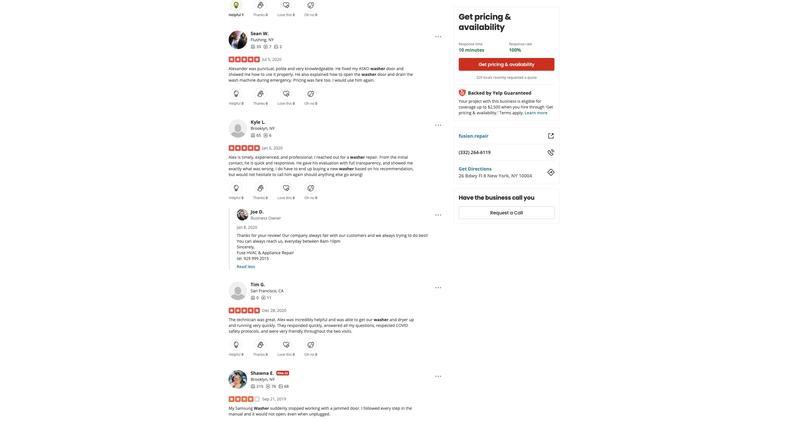 Task type: vqa. For each thing, say whether or not it's contained in the screenshot.
Reviews element
yes



Task type: describe. For each thing, give the bounding box(es) containing it.
out
[[333, 155, 339, 160]]

tim g. san francisco, ca
[[251, 282, 284, 294]]

love for g.
[[278, 353, 285, 358]]

asko
[[359, 66, 369, 71]]

helpful for tim g.
[[229, 353, 241, 358]]

2019
[[277, 397, 286, 403]]

the
[[229, 318, 236, 323]]

and inside door and showed me how to use it properly. he also explained how to open the
[[396, 66, 404, 71]]

jan for jan 6, 2020
[[262, 145, 268, 151]]

with inside suddenly stopped working with a jammed door. i followed every step in the manual and it would not open, even when unplugged.
[[321, 406, 329, 412]]

2 how from the left
[[330, 72, 338, 77]]

photo of sean w. image
[[229, 31, 247, 49]]

reach
[[266, 239, 277, 244]]

requested
[[507, 75, 524, 80]]

oh for kyle l.
[[304, 196, 309, 201]]

the right have
[[475, 194, 484, 202]]

2 horizontal spatial always
[[382, 233, 395, 239]]

business inside your project with this business is eligible for coverage up to $2,500 when you hire through 'get pricing & availability.' terms apply.
[[500, 99, 517, 104]]

brooklyn, for elite
[[251, 377, 269, 383]]

wrong!
[[350, 172, 363, 178]]

it inside door and showed me how to use it properly. he also explained how to open the
[[273, 72, 276, 77]]

16 review v2 image for w.
[[263, 45, 268, 49]]

dec
[[262, 308, 269, 314]]

(332)
[[459, 149, 470, 156]]

8
[[484, 173, 486, 179]]

less
[[248, 264, 255, 270]]

the technician was great. alex was incredibly helpful and was able to get our washer
[[229, 318, 389, 323]]

polite
[[276, 66, 287, 71]]

ny for l.
[[270, 126, 275, 131]]

sean w. link
[[251, 30, 269, 37]]

reviews element for w.
[[263, 44, 272, 50]]

locals
[[483, 75, 492, 80]]

(1 reaction) element
[[242, 12, 244, 17]]

washer up go
[[339, 166, 354, 172]]

they
[[277, 323, 286, 329]]

l.
[[262, 119, 266, 126]]

'get
[[546, 104, 553, 110]]

thanks for kyle
[[253, 196, 265, 201]]

helpful for sean w.
[[229, 101, 241, 106]]

more
[[537, 110, 547, 116]]

1 oh from the top
[[304, 12, 309, 17]]

in
[[401, 406, 405, 412]]

1 horizontal spatial our
[[366, 318, 373, 323]]

& inside "get pricing & availability"
[[505, 11, 511, 23]]

were
[[269, 329, 278, 335]]

door.
[[350, 406, 360, 412]]

24 external link v2 image
[[548, 133, 555, 140]]

jan for jan 8, 2020 thanks for your review! our company always fair with our customers and we always trying to do best! you can always reach us, everyday between 8am-10pm sincerely, fuse hvac & appliance repair tel: 929 999 2015 read less
[[237, 225, 243, 230]]

washer
[[254, 406, 269, 412]]

when inside suddenly stopped working with a jammed door. i followed every step in the manual and it would not open, even when unplugged.
[[298, 412, 308, 418]]

hire
[[521, 104, 528, 110]]

availability inside button
[[510, 61, 535, 68]]

up inside your project with this business is eligible for coverage up to $2,500 when you hire through 'get pricing & availability.' terms apply.
[[477, 104, 482, 110]]

between
[[303, 239, 319, 244]]

33
[[256, 44, 261, 49]]

11
[[267, 296, 272, 301]]

thanks inside "jan 8, 2020 thanks for your review! our company always fair with our customers and we always trying to do best! you can always reach us, everyday between 8am-10pm sincerely, fuse hvac & appliance repair tel: 929 999 2015 read less"
[[237, 233, 250, 239]]

dec 28, 2020
[[262, 308, 286, 314]]

very for and
[[296, 66, 304, 71]]

thanks for sean
[[253, 101, 265, 106]]

helpful 0 for sean
[[229, 101, 244, 106]]

incredibly
[[295, 318, 313, 323]]

joe d. business owner
[[251, 209, 281, 221]]

it inside suddenly stopped working with a jammed door. i followed every step in the manual and it would not open, even when unplugged.
[[252, 412, 255, 418]]

0 horizontal spatial alex
[[229, 155, 237, 160]]

24 phone v2 image
[[548, 149, 555, 156]]

no for g.
[[310, 353, 314, 358]]

fuse
[[237, 250, 246, 256]]

24 directions v2 image
[[548, 169, 555, 176]]

him inside based on his recommendation, but would not hesitate to call him again should anything else go wrong!
[[285, 172, 292, 178]]

was up responded
[[286, 318, 294, 323]]

repair.
[[366, 155, 378, 160]]

you inside your project with this business is eligible for coverage up to $2,500 when you hire through 'get pricing & availability.' terms apply.
[[513, 104, 520, 110]]

friendly
[[289, 329, 303, 335]]

running
[[237, 323, 252, 329]]

properly.
[[277, 72, 294, 77]]

for inside "jan 8, 2020 thanks for your review! our company always fair with our customers and we always trying to do best! you can always reach us, everyday between 8am-10pm sincerely, fuse hvac & appliance repair tel: 929 999 2015 read less"
[[251, 233, 257, 239]]

2 vertical spatial very
[[280, 329, 288, 335]]

read less button
[[237, 264, 255, 270]]

this for l.
[[286, 196, 292, 201]]

answered
[[324, 323, 342, 329]]

manual
[[229, 412, 243, 418]]

elite 23 link
[[276, 372, 289, 376]]

alexander
[[229, 66, 248, 71]]

and inside "jan 8, 2020 thanks for your review! our company always fair with our customers and we always trying to do best! you can always reach us, everyday between 8am-10pm sincerely, fuse hvac & appliance repair tel: 929 999 2015 read less"
[[368, 233, 375, 239]]

1 horizontal spatial you
[[524, 194, 535, 202]]

16 photos v2 image for sean w.
[[274, 45, 278, 49]]

not inside suddenly stopped working with a jammed door. i followed every step in the manual and it would not open, even when unplugged.
[[268, 412, 275, 418]]

0 horizontal spatial always
[[253, 239, 265, 244]]

d.
[[259, 209, 264, 215]]

and up respected
[[390, 318, 397, 323]]

16 photos v2 image for shawna e.
[[278, 385, 283, 389]]

your
[[459, 99, 468, 104]]

response for 10
[[459, 42, 474, 47]]

with inside repair. from the initial contact, he is quick and responsive. he gave his evaluation with full transparency, and showed me exactly what was wrong. i do have to end up buying a new
[[340, 161, 348, 166]]

availability inside "get pricing & availability"
[[459, 22, 505, 33]]

0 vertical spatial he
[[336, 66, 341, 71]]

washer right asko
[[370, 66, 385, 71]]

his inside repair. from the initial contact, he is quick and responsive. he gave his evaluation with full transparency, and showed me exactly what was wrong. i do have to end up buying a new
[[313, 161, 318, 166]]

protocols,
[[241, 329, 260, 335]]

w.
[[263, 30, 269, 37]]

the inside door and drain the wash machine during emergency. pricing was fare too. i would use him again.
[[407, 72, 413, 77]]

owner
[[268, 216, 281, 221]]

i inside repair. from the initial contact, he is quick and responsive. he gave his evaluation with full transparency, and showed me exactly what was wrong. i do have to end up buying a new
[[276, 166, 277, 172]]

and down quickly.
[[261, 329, 268, 335]]

photo of kyle l. image
[[229, 119, 247, 138]]

16 friends v2 image for shawna e.
[[251, 385, 255, 389]]

pricing inside get pricing & availability button
[[488, 61, 504, 68]]

learn more
[[525, 110, 547, 116]]

oh for sean w.
[[304, 101, 309, 106]]

have the business call you
[[459, 194, 535, 202]]

ca
[[278, 289, 284, 294]]

up inside and dryer up and running very quickly. they responded quickly, answered all my questions, respected covid safety protocols, and were very friendly throughout the two visits.
[[409, 318, 414, 323]]

and up wrong. in the top left of the page
[[266, 161, 273, 166]]

2020 for kyle l.
[[273, 145, 283, 151]]

i left reached
[[314, 155, 315, 160]]

business
[[251, 216, 267, 221]]

pricing inside "get pricing & availability"
[[474, 11, 503, 23]]

my
[[229, 406, 234, 412]]

learn
[[525, 110, 536, 116]]

explained
[[310, 72, 329, 77]]

read
[[237, 264, 247, 270]]

again.
[[363, 78, 375, 83]]

10004
[[519, 173, 532, 179]]

visits.
[[342, 329, 352, 335]]

even
[[288, 412, 297, 418]]

everyday
[[285, 239, 302, 244]]

1 horizontal spatial for
[[340, 155, 346, 160]]

1 horizontal spatial always
[[309, 233, 322, 239]]

do inside "jan 8, 2020 thanks for your review! our company always fair with our customers and we always trying to do best! you can always reach us, everyday between 8am-10pm sincerely, fuse hvac & appliance repair tel: 929 999 2015 read less"
[[413, 233, 418, 239]]

washer up the full
[[350, 155, 365, 160]]

project
[[469, 99, 482, 104]]

1 oh no 0 from the top
[[304, 12, 317, 17]]

dryer
[[398, 318, 408, 323]]

my inside and dryer up and running very quickly. they responded quickly, answered all my questions, respected covid safety protocols, and were very friendly throughout the two visits.
[[349, 323, 355, 329]]

photo of shawna e. image
[[229, 371, 247, 390]]

apply.
[[512, 110, 524, 116]]

this inside your project with this business is eligible for coverage up to $2,500 when you hire through 'get pricing & availability.' terms apply.
[[492, 99, 499, 104]]

this for g.
[[286, 353, 292, 358]]

backed by yelp guaranteed
[[468, 90, 531, 96]]

when inside your project with this business is eligible for coverage up to $2,500 when you hire through 'get pricing & availability.' terms apply.
[[501, 104, 512, 110]]

request
[[490, 210, 509, 216]]

get directions 26 bdwy fl 8 new york, ny 10004
[[459, 166, 532, 179]]

and up answered
[[329, 318, 336, 323]]

very for running
[[253, 323, 261, 329]]

our inside "jan 8, 2020 thanks for your review! our company always fair with our customers and we always trying to do best! you can always reach us, everyday between 8am-10pm sincerely, fuse hvac & appliance repair tel: 929 999 2015 read less"
[[339, 233, 346, 239]]

unplugged.
[[309, 412, 330, 418]]

1 thanks 0 from the top
[[253, 12, 268, 17]]

pricing
[[293, 78, 306, 83]]

would inside based on his recommendation, but would not hesitate to call him again should anything else go wrong!
[[236, 172, 248, 178]]

oh no 0 for sean w.
[[304, 101, 317, 106]]

was up all
[[337, 318, 344, 323]]

again
[[293, 172, 303, 178]]

photos element for shawna e.
[[278, 384, 289, 390]]

washer up again.
[[362, 72, 376, 77]]

and inside suddenly stopped working with a jammed door. i followed every step in the manual and it would not open, even when unplugged.
[[244, 412, 251, 418]]

the inside door and showed me how to use it properly. he also explained how to open the
[[354, 72, 361, 77]]

0 horizontal spatial is
[[238, 155, 241, 160]]

during
[[257, 78, 269, 83]]

respected
[[376, 323, 395, 329]]

and up properly.
[[288, 66, 295, 71]]

65
[[256, 133, 261, 138]]

washer up respected
[[374, 318, 389, 323]]

to up during
[[261, 72, 265, 77]]

10
[[459, 47, 464, 53]]

open
[[344, 72, 353, 77]]

get pricing & availability inside get pricing & availability button
[[479, 61, 535, 68]]

new
[[487, 173, 498, 179]]

all
[[343, 323, 348, 329]]

& inside button
[[505, 61, 508, 68]]

use inside door and drain the wash machine during emergency. pricing was fare too. i would use him again.
[[347, 78, 354, 83]]

kyle l. link
[[251, 119, 266, 126]]

professional.
[[289, 155, 313, 160]]

love this 0 for sean w.
[[278, 101, 295, 106]]

showed inside repair. from the initial contact, he is quick and responsive. he gave his evaluation with full transparency, and showed me exactly what was wrong. i do have to end up buying a new
[[391, 161, 406, 166]]

2020 for sean w.
[[272, 57, 282, 62]]

to left open
[[339, 72, 343, 77]]

showed inside door and showed me how to use it properly. he also explained how to open the
[[229, 72, 243, 77]]

get inside button
[[479, 61, 487, 68]]

jan 6, 2020
[[262, 145, 283, 151]]

york,
[[499, 173, 510, 179]]

suddenly
[[270, 406, 287, 412]]

reviews element for l.
[[263, 133, 272, 139]]

joe
[[251, 209, 258, 215]]

fusion.repair
[[459, 133, 489, 139]]

8am-
[[320, 239, 330, 244]]

i inside suddenly stopped working with a jammed door. i followed every step in the manual and it would not open, even when unplugged.
[[361, 406, 362, 412]]

quickly.
[[262, 323, 276, 329]]

reached
[[317, 155, 332, 160]]

& inside "jan 8, 2020 thanks for your review! our company always fair with our customers and we always trying to do best! you can always reach us, everyday between 8am-10pm sincerely, fuse hvac & appliance repair tel: 929 999 2015 read less"
[[258, 250, 261, 256]]

me inside door and showed me how to use it properly. he also explained how to open the
[[245, 72, 251, 77]]

is inside repair. from the initial contact, he is quick and responsive. he gave his evaluation with full transparency, and showed me exactly what was wrong. i do have to end up buying a new
[[250, 161, 253, 166]]

to inside "jan 8, 2020 thanks for your review! our company always fair with our customers and we always trying to do best! you can always reach us, everyday between 8am-10pm sincerely, fuse hvac & appliance repair tel: 929 999 2015 read less"
[[408, 233, 412, 239]]

hvac
[[247, 250, 257, 256]]

call inside based on his recommendation, but would not hesitate to call him again should anything else go wrong!
[[277, 172, 284, 178]]

16 review v2 image for l.
[[263, 133, 268, 138]]

get inside get directions 26 bdwy fl 8 new york, ny 10004
[[459, 166, 467, 172]]

else
[[336, 172, 343, 178]]

photos element for sean w.
[[274, 44, 282, 50]]

also
[[301, 72, 309, 77]]

yelp
[[493, 90, 503, 96]]



Task type: locate. For each thing, give the bounding box(es) containing it.
jammed
[[334, 406, 349, 412]]

a left quote
[[525, 75, 526, 80]]

1 horizontal spatial his
[[373, 166, 379, 172]]

0 vertical spatial availability
[[459, 22, 505, 33]]

3 no from the top
[[310, 196, 314, 201]]

when up terms
[[501, 104, 512, 110]]

(0 reactions) element
[[266, 12, 268, 17], [293, 12, 295, 17], [315, 12, 317, 17], [242, 101, 244, 106], [266, 101, 268, 106], [293, 101, 295, 106], [315, 101, 317, 106], [242, 196, 244, 201], [266, 196, 268, 201], [293, 196, 295, 201], [315, 196, 317, 201], [242, 353, 244, 358], [266, 353, 268, 358], [293, 353, 295, 358], [315, 353, 317, 358]]

2 love from the top
[[278, 101, 285, 106]]

1 vertical spatial door
[[377, 72, 386, 77]]

i right too.
[[333, 78, 334, 83]]

is
[[518, 99, 521, 104], [238, 155, 241, 160], [250, 161, 253, 166]]

his inside based on his recommendation, but would not hesitate to call him again should anything else go wrong!
[[373, 166, 379, 172]]

photo of joe d. image
[[237, 209, 248, 221]]

16 photos v2 image left 2
[[274, 45, 278, 49]]

with inside "jan 8, 2020 thanks for your review! our company always fair with our customers and we always trying to do best! you can always reach us, everyday between 8am-10pm sincerely, fuse hvac & appliance repair tel: 929 999 2015 read less"
[[330, 233, 338, 239]]

0 vertical spatial 16 friends v2 image
[[251, 133, 255, 138]]

thanks up d.
[[253, 196, 265, 201]]

$2,500
[[488, 104, 500, 110]]

response inside response rate 100%
[[509, 42, 525, 47]]

very down they
[[280, 329, 288, 335]]

16 photos v2 image
[[274, 45, 278, 49], [278, 385, 283, 389]]

16 review v2 image left 11
[[261, 296, 266, 301]]

1 vertical spatial menu image
[[435, 122, 442, 129]]

1 horizontal spatial do
[[413, 233, 418, 239]]

elite
[[277, 372, 284, 376]]

0 vertical spatial you
[[513, 104, 520, 110]]

business up request
[[485, 194, 511, 202]]

eligible
[[522, 99, 535, 104]]

shawna
[[251, 371, 269, 377]]

use down open
[[347, 78, 354, 83]]

helpful for kyle l.
[[229, 196, 241, 201]]

2 vertical spatial get
[[459, 166, 467, 172]]

best!
[[419, 233, 428, 239]]

brooklyn, inside elite 23 brooklyn, ny
[[251, 377, 269, 383]]

friends element containing 0
[[251, 296, 259, 301]]

2 response from the left
[[509, 42, 525, 47]]

2 vertical spatial 5 star rating image
[[229, 308, 260, 314]]

friends element for tim
[[251, 296, 259, 301]]

329
[[476, 75, 482, 80]]

contact,
[[229, 161, 244, 166]]

reviews element right 65
[[263, 133, 272, 139]]

thanks up kyle l. link
[[253, 101, 265, 106]]

anything
[[318, 172, 334, 178]]

1 love this 0 from the top
[[278, 12, 295, 17]]

2 16 friends v2 image from the top
[[251, 385, 255, 389]]

5 star rating image for tim g.
[[229, 308, 260, 314]]

him down have
[[285, 172, 292, 178]]

no for l.
[[310, 196, 314, 201]]

the inside and dryer up and running very quickly. they responded quickly, answered all my questions, respected covid safety protocols, and were very friendly throughout the two visits.
[[327, 329, 333, 335]]

3 helpful from the top
[[229, 196, 241, 201]]

16 review v2 image
[[263, 45, 268, 49], [263, 133, 268, 138], [261, 296, 266, 301]]

&
[[505, 11, 511, 23], [505, 61, 508, 68], [473, 110, 476, 116], [258, 250, 261, 256]]

jul 5, 2020
[[262, 57, 282, 62]]

2 vertical spatial would
[[256, 412, 267, 418]]

reviews element containing 76
[[266, 384, 276, 390]]

1 friends element from the top
[[251, 44, 261, 50]]

reviews element containing 7
[[263, 44, 272, 50]]

always up between
[[309, 233, 322, 239]]

no for w.
[[310, 101, 314, 106]]

0 vertical spatial my
[[352, 66, 358, 71]]

ny inside get directions 26 bdwy fl 8 new york, ny 10004
[[511, 173, 518, 179]]

215
[[256, 384, 263, 390]]

friends element containing 33
[[251, 44, 261, 50]]

1 menu image from the top
[[435, 212, 442, 219]]

was inside repair. from the initial contact, he is quick and responsive. he gave his evaluation with full transparency, and showed me exactly what was wrong. i do have to end up buying a new
[[253, 166, 261, 172]]

is inside your project with this business is eligible for coverage up to $2,500 when you hire through 'get pricing & availability.' terms apply.
[[518, 99, 521, 104]]

with inside your project with this business is eligible for coverage up to $2,500 when you hire through 'get pricing & availability.' terms apply.
[[483, 99, 491, 104]]

4 love this 0 from the top
[[278, 353, 295, 358]]

for right "out"
[[340, 155, 346, 160]]

flushing,
[[251, 37, 267, 43]]

me inside repair. from the initial contact, he is quick and responsive. he gave his evaluation with full transparency, and showed me exactly what was wrong. i do have to end up buying a new
[[407, 161, 413, 166]]

with
[[483, 99, 491, 104], [340, 161, 348, 166], [330, 233, 338, 239], [321, 406, 329, 412]]

to inside repair. from the initial contact, he is quick and responsive. he gave his evaluation with full transparency, and showed me exactly what was wrong. i do have to end up buying a new
[[294, 166, 298, 172]]

1 horizontal spatial very
[[280, 329, 288, 335]]

ny for w.
[[268, 37, 274, 43]]

1 horizontal spatial him
[[355, 78, 362, 83]]

1 horizontal spatial showed
[[391, 161, 406, 166]]

3 menu image from the top
[[435, 285, 442, 292]]

do left best!
[[413, 233, 418, 239]]

2 vertical spatial pricing
[[459, 110, 472, 116]]

0 vertical spatial get
[[459, 11, 473, 23]]

two
[[334, 329, 341, 335]]

16 friends v2 image down san
[[251, 296, 255, 301]]

1 vertical spatial business
[[485, 194, 511, 202]]

0 horizontal spatial how
[[252, 72, 260, 77]]

friends element left 16 review v2 icon
[[251, 384, 263, 390]]

up right dryer
[[409, 318, 414, 323]]

3 friends element from the top
[[251, 296, 259, 301]]

0 vertical spatial 16 photos v2 image
[[274, 45, 278, 49]]

helpful 0 for kyle
[[229, 196, 244, 201]]

4 oh no 0 from the top
[[304, 353, 317, 358]]

1 16 friends v2 image from the top
[[251, 45, 255, 49]]

love this 0 for tim g.
[[278, 353, 295, 358]]

1 vertical spatial call
[[512, 194, 523, 202]]

how up too.
[[330, 72, 338, 77]]

1 vertical spatial menu image
[[435, 374, 442, 380]]

2 menu image from the top
[[435, 374, 442, 380]]

would down washer
[[256, 412, 267, 418]]

ny inside kyle l. brooklyn, ny
[[270, 126, 275, 131]]

1 love from the top
[[278, 12, 285, 17]]

menu image
[[435, 212, 442, 219], [435, 374, 442, 380]]

4 friends element from the top
[[251, 384, 263, 390]]

availability
[[459, 22, 505, 33], [510, 61, 535, 68]]

0 vertical spatial 16 review v2 image
[[263, 45, 268, 49]]

use
[[266, 72, 272, 77], [347, 78, 354, 83]]

he inside door and showed me how to use it properly. he also explained how to open the
[[295, 72, 300, 77]]

1 vertical spatial is
[[238, 155, 241, 160]]

and down my samsung washer
[[244, 412, 251, 418]]

16 friends v2 image for sean
[[251, 45, 255, 49]]

to up again
[[294, 166, 298, 172]]

16 friends v2 image left 65
[[251, 133, 255, 138]]

friends element containing 65
[[251, 133, 261, 139]]

brooklyn, for kyle
[[251, 126, 269, 131]]

16 friends v2 image left 215
[[251, 385, 255, 389]]

3 helpful 0 from the top
[[229, 353, 244, 358]]

and up responsive.
[[281, 155, 288, 160]]

1 horizontal spatial it
[[273, 72, 276, 77]]

16 friends v2 image left 33
[[251, 45, 255, 49]]

26
[[459, 173, 464, 179]]

0 vertical spatial menu image
[[435, 212, 442, 219]]

call up call
[[512, 194, 523, 202]]

1 16 friends v2 image from the top
[[251, 133, 255, 138]]

new
[[330, 166, 338, 172]]

showed
[[229, 72, 243, 77], [391, 161, 406, 166]]

review!
[[268, 233, 281, 239]]

ny up 6
[[270, 126, 275, 131]]

friends element down kyle l. brooklyn, ny
[[251, 133, 261, 139]]

a inside button
[[510, 210, 513, 216]]

1 vertical spatial very
[[253, 323, 261, 329]]

pricing up 'time'
[[474, 11, 503, 23]]

2020 right 5,
[[272, 57, 282, 62]]

0 vertical spatial call
[[277, 172, 284, 178]]

0 vertical spatial 16 friends v2 image
[[251, 45, 255, 49]]

the down answered
[[327, 329, 333, 335]]

264-
[[471, 149, 480, 156]]

request a call
[[490, 210, 523, 216]]

1 vertical spatial pricing
[[488, 61, 504, 68]]

kyle
[[251, 119, 261, 126]]

this
[[286, 12, 292, 17], [492, 99, 499, 104], [286, 101, 292, 106], [286, 196, 292, 201], [286, 353, 292, 358]]

our
[[282, 233, 289, 239]]

5 star rating image for sean w.
[[229, 57, 260, 62]]

ny for 23
[[270, 377, 275, 383]]

the inside repair. from the initial contact, he is quick and responsive. he gave his evaluation with full transparency, and showed me exactly what was wrong. i do have to end up buying a new
[[390, 155, 397, 160]]

you down 10004
[[524, 194, 535, 202]]

jan left 8,
[[237, 225, 243, 230]]

thanks 0 up d.
[[253, 196, 268, 201]]

thanks 0 for sean
[[253, 101, 268, 106]]

samsung
[[235, 406, 253, 412]]

1 horizontal spatial me
[[407, 161, 413, 166]]

not down 'suddenly' on the bottom left of page
[[268, 412, 275, 418]]

friends element
[[251, 44, 261, 50], [251, 133, 261, 139], [251, 296, 259, 301], [251, 384, 263, 390]]

this for w.
[[286, 101, 292, 106]]

open,
[[276, 412, 287, 418]]

shawna e.
[[251, 371, 274, 377]]

responsive.
[[274, 161, 295, 166]]

he left fixed
[[336, 66, 341, 71]]

our up 10pm at the left of the page
[[339, 233, 346, 239]]

photos element
[[274, 44, 282, 50], [278, 384, 289, 390]]

with left the full
[[340, 161, 348, 166]]

0 vertical spatial get pricing & availability
[[459, 11, 511, 33]]

4 star rating image
[[229, 397, 260, 403]]

helpful down wash
[[229, 101, 241, 106]]

3 love this 0 from the top
[[278, 196, 295, 201]]

thanks 0 for tim
[[253, 353, 268, 358]]

4 love from the top
[[278, 353, 285, 358]]

2 vertical spatial menu image
[[435, 285, 442, 292]]

0 horizontal spatial you
[[513, 104, 520, 110]]

reviews element
[[263, 44, 272, 50], [263, 133, 272, 139], [261, 296, 272, 301], [266, 384, 276, 390]]

based on his recommendation, but would not hesitate to call him again should anything else go wrong!
[[229, 166, 414, 178]]

friends element containing 215
[[251, 384, 263, 390]]

10pm
[[330, 239, 341, 244]]

san
[[251, 289, 258, 294]]

response
[[459, 42, 474, 47], [509, 42, 525, 47]]

use inside door and showed me how to use it properly. he also explained how to open the
[[266, 72, 272, 77]]

2
[[280, 44, 282, 49]]

3 oh from the top
[[304, 196, 309, 201]]

jan left 6,
[[262, 145, 268, 151]]

2020 for tim g.
[[277, 308, 286, 314]]

4 no from the top
[[310, 353, 314, 358]]

0 vertical spatial our
[[339, 233, 346, 239]]

thanks 0 right (1 reaction) 'element'
[[253, 12, 268, 17]]

1 response from the left
[[459, 42, 474, 47]]

3 love from the top
[[278, 196, 285, 201]]

menu image for sean w.
[[435, 33, 442, 40]]

5 star rating image
[[229, 57, 260, 62], [229, 145, 260, 151], [229, 308, 260, 314]]

was down also
[[307, 78, 314, 83]]

2 vertical spatial helpful 0
[[229, 353, 244, 358]]

1 horizontal spatial how
[[330, 72, 338, 77]]

responded
[[287, 323, 308, 329]]

2 oh from the top
[[304, 101, 309, 106]]

repair
[[282, 250, 294, 256]]

do inside repair. from the initial contact, he is quick and responsive. he gave his evaluation with full transparency, and showed me exactly what was wrong. i do have to end up buying a new
[[278, 166, 283, 172]]

0 horizontal spatial availability
[[459, 22, 505, 33]]

through
[[529, 104, 545, 110]]

16 friends v2 image for kyle l.
[[251, 133, 255, 138]]

2 vertical spatial 16 review v2 image
[[261, 296, 266, 301]]

0 horizontal spatial up
[[307, 166, 312, 172]]

2 oh no 0 from the top
[[304, 101, 317, 106]]

was down quick at top left
[[253, 166, 261, 172]]

to inside based on his recommendation, but would not hesitate to call him again should anything else go wrong!
[[272, 172, 276, 178]]

customers
[[347, 233, 367, 239]]

1 horizontal spatial availability
[[510, 61, 535, 68]]

5 star rating image up technician
[[229, 308, 260, 314]]

helpful
[[229, 12, 241, 17], [229, 101, 241, 106], [229, 196, 241, 201], [229, 353, 241, 358]]

oh no 0 for kyle l.
[[304, 196, 317, 201]]

brooklyn, down shawna
[[251, 377, 269, 383]]

love this 0 for kyle l.
[[278, 196, 295, 201]]

love
[[278, 12, 285, 17], [278, 101, 285, 106], [278, 196, 285, 201], [278, 353, 285, 358]]

me down initial
[[407, 161, 413, 166]]

16 friends v2 image for tim
[[251, 296, 255, 301]]

exactly
[[229, 166, 242, 172]]

1 vertical spatial you
[[524, 194, 535, 202]]

francisco,
[[259, 289, 277, 294]]

recently
[[493, 75, 506, 80]]

1 vertical spatial he
[[295, 72, 300, 77]]

would inside suddenly stopped working with a jammed door. i followed every step in the manual and it would not open, even when unplugged.
[[256, 412, 267, 418]]

0 horizontal spatial showed
[[229, 72, 243, 77]]

76
[[272, 384, 276, 390]]

16 review v2 image
[[266, 385, 270, 389]]

alex up they
[[277, 318, 285, 323]]

1 vertical spatial our
[[366, 318, 373, 323]]

2 love this 0 from the top
[[278, 101, 295, 106]]

2 vertical spatial is
[[250, 161, 253, 166]]

to down wrong. in the top left of the page
[[272, 172, 276, 178]]

the down asko
[[354, 72, 361, 77]]

16 photos v2 image left 68
[[278, 385, 283, 389]]

your project with this business is eligible for coverage up to $2,500 when you hire through 'get pricing & availability.' terms apply.
[[459, 99, 553, 116]]

and inside door and drain the wash machine during emergency. pricing was fare too. i would use him again.
[[388, 72, 395, 77]]

1 horizontal spatial would
[[256, 412, 267, 418]]

sean w. flushing, ny
[[251, 30, 274, 43]]

2 horizontal spatial for
[[536, 99, 541, 104]]

with up 10pm at the left of the page
[[330, 233, 338, 239]]

0 vertical spatial jan
[[262, 145, 268, 151]]

4 thanks 0 from the top
[[253, 353, 268, 358]]

0 horizontal spatial me
[[245, 72, 251, 77]]

1 vertical spatial his
[[373, 166, 379, 172]]

throughout
[[304, 329, 326, 335]]

reviews element containing 11
[[261, 296, 272, 301]]

response inside response time 10 minutes
[[459, 42, 474, 47]]

menu image for tim g.
[[435, 285, 442, 292]]

3 oh no 0 from the top
[[304, 196, 317, 201]]

love for l.
[[278, 196, 285, 201]]

2 horizontal spatial is
[[518, 99, 521, 104]]

1 helpful from the top
[[229, 12, 241, 17]]

0 horizontal spatial do
[[278, 166, 283, 172]]

1 horizontal spatial use
[[347, 78, 354, 83]]

1 horizontal spatial is
[[250, 161, 253, 166]]

3 thanks 0 from the top
[[253, 196, 268, 201]]

0 horizontal spatial would
[[236, 172, 248, 178]]

business down backed by yelp guaranteed
[[500, 99, 517, 104]]

and dryer up and running very quickly. they responded quickly, answered all my questions, respected covid safety protocols, and were very friendly throughout the two visits.
[[229, 318, 414, 335]]

4 oh from the top
[[304, 353, 309, 358]]

photos element containing 68
[[278, 384, 289, 390]]

thanks up you
[[237, 233, 250, 239]]

0 vertical spatial helpful 0
[[229, 101, 244, 106]]

2 menu image from the top
[[435, 122, 442, 129]]

showed down alexander
[[229, 72, 243, 77]]

menu image
[[435, 33, 442, 40], [435, 122, 442, 129], [435, 285, 442, 292]]

a up the full
[[347, 155, 349, 160]]

1 vertical spatial photos element
[[278, 384, 289, 390]]

thanks right (1 reaction) 'element'
[[253, 12, 265, 17]]

16 friends v2 image
[[251, 45, 255, 49], [251, 296, 255, 301]]

1 vertical spatial up
[[307, 166, 312, 172]]

1 vertical spatial when
[[298, 412, 308, 418]]

get
[[359, 318, 365, 323]]

get pricing & availability button
[[459, 58, 555, 71]]

thanks 0 for kyle
[[253, 196, 268, 201]]

0 vertical spatial when
[[501, 104, 512, 110]]

i inside door and drain the wash machine during emergency. pricing was fare too. i would use him again.
[[333, 78, 334, 83]]

to inside your project with this business is eligible for coverage up to $2,500 when you hire through 'get pricing & availability.' terms apply.
[[483, 104, 487, 110]]

should
[[304, 172, 317, 178]]

menu image for kyle l.
[[435, 122, 442, 129]]

1 helpful 0 from the top
[[229, 101, 244, 106]]

brooklyn, inside kyle l. brooklyn, ny
[[251, 126, 269, 131]]

door inside door and showed me how to use it properly. he also explained how to open the
[[386, 66, 395, 71]]

for up through
[[536, 99, 541, 104]]

coverage
[[459, 104, 476, 110]]

1 horizontal spatial response
[[509, 42, 525, 47]]

and left the drain
[[388, 72, 395, 77]]

0 horizontal spatial very
[[253, 323, 261, 329]]

1 vertical spatial alex
[[277, 318, 285, 323]]

how up during
[[252, 72, 260, 77]]

always down your
[[253, 239, 265, 244]]

0 vertical spatial his
[[313, 161, 318, 166]]

16 review v2 image for g.
[[261, 296, 266, 301]]

0 vertical spatial it
[[273, 72, 276, 77]]

the right the drain
[[407, 72, 413, 77]]

door for door and drain the wash machine during emergency. pricing was fare too. i would use him again.
[[377, 72, 386, 77]]

oh for tim g.
[[304, 353, 309, 358]]

0 vertical spatial use
[[266, 72, 272, 77]]

& inside your project with this business is eligible for coverage up to $2,500 when you hire through 'get pricing & availability.' terms apply.
[[473, 110, 476, 116]]

1 vertical spatial for
[[340, 155, 346, 160]]

1 menu image from the top
[[435, 33, 442, 40]]

me up machine
[[245, 72, 251, 77]]

16 friends v2 image
[[251, 133, 255, 138], [251, 385, 255, 389]]

love for w.
[[278, 101, 285, 106]]

photo of tim g. image
[[229, 282, 247, 301]]

0 vertical spatial door
[[386, 66, 395, 71]]

how
[[252, 72, 260, 77], [330, 72, 338, 77]]

sep 21, 2019
[[262, 397, 286, 403]]

every
[[381, 406, 391, 412]]

was inside door and drain the wash machine during emergency. pricing was fare too. i would use him again.
[[307, 78, 314, 83]]

1 vertical spatial jan
[[237, 225, 243, 230]]

0 horizontal spatial our
[[339, 233, 346, 239]]

1 brooklyn, from the top
[[251, 126, 269, 131]]

thanks for tim
[[253, 353, 265, 358]]

elite 23 brooklyn, ny
[[251, 372, 288, 383]]

thanks
[[253, 12, 265, 17], [253, 101, 265, 106], [253, 196, 265, 201], [237, 233, 250, 239], [253, 353, 265, 358]]

and up the drain
[[396, 66, 404, 71]]

no
[[310, 12, 314, 17], [310, 101, 314, 106], [310, 196, 314, 201], [310, 353, 314, 358]]

6
[[269, 133, 272, 138]]

2 helpful 0 from the top
[[229, 196, 244, 201]]

helpful 0 for tim
[[229, 353, 244, 358]]

ny inside elite 23 brooklyn, ny
[[270, 377, 275, 383]]

would inside door and drain the wash machine during emergency. pricing was fare too. i would use him again.
[[335, 78, 346, 83]]

1 vertical spatial get
[[479, 61, 487, 68]]

2 no from the top
[[310, 101, 314, 106]]

0 vertical spatial 5 star rating image
[[229, 57, 260, 62]]

1 horizontal spatial call
[[512, 194, 523, 202]]

terms
[[500, 110, 511, 116]]

go
[[344, 172, 349, 178]]

ny inside sean w. flushing, ny
[[268, 37, 274, 43]]

1 vertical spatial 5 star rating image
[[229, 145, 260, 151]]

questions,
[[356, 323, 375, 329]]

0 horizontal spatial call
[[277, 172, 284, 178]]

guaranteed
[[504, 90, 531, 96]]

oh no 0 for tim g.
[[304, 353, 317, 358]]

0 vertical spatial photos element
[[274, 44, 282, 50]]

1 horizontal spatial jan
[[262, 145, 268, 151]]

it up emergency.
[[273, 72, 276, 77]]

quote
[[527, 75, 537, 80]]

5,
[[268, 57, 271, 62]]

helpful 0 down the safety
[[229, 353, 244, 358]]

love this 0
[[278, 12, 295, 17], [278, 101, 295, 106], [278, 196, 295, 201], [278, 353, 295, 358]]

and left we
[[368, 233, 375, 239]]

brooklyn, down kyle l. link
[[251, 126, 269, 131]]

our
[[339, 233, 346, 239], [366, 318, 373, 323]]

end
[[299, 166, 306, 172]]

2 16 friends v2 image from the top
[[251, 296, 255, 301]]

2 brooklyn, from the top
[[251, 377, 269, 383]]

the inside suddenly stopped working with a jammed door. i followed every step in the manual and it would not open, even when unplugged.
[[406, 406, 412, 412]]

5 star rating image for kyle l.
[[229, 145, 260, 151]]

i right door.
[[361, 406, 362, 412]]

response for 100%
[[509, 42, 525, 47]]

3 5 star rating image from the top
[[229, 308, 260, 314]]

thanks 0 up kyle l. link
[[253, 101, 268, 106]]

tel:
[[237, 256, 243, 262]]

1 5 star rating image from the top
[[229, 57, 260, 62]]

call
[[514, 210, 523, 216]]

friends element for kyle
[[251, 133, 261, 139]]

he inside repair. from the initial contact, he is quick and responsive. he gave his evaluation with full transparency, and showed me exactly what was wrong. i do have to end up buying a new
[[296, 161, 302, 166]]

based
[[355, 166, 366, 172]]

0 vertical spatial showed
[[229, 72, 243, 77]]

i right wrong. in the top left of the page
[[276, 166, 277, 172]]

learn more link
[[525, 110, 547, 116]]

2020 inside "jan 8, 2020 thanks for your review! our company always fair with our customers and we always trying to do best! you can always reach us, everyday between 8am-10pm sincerely, fuse hvac & appliance repair tel: 929 999 2015 read less"
[[248, 225, 257, 230]]

4 helpful from the top
[[229, 353, 241, 358]]

friends element for sean
[[251, 44, 261, 50]]

a left jammed on the bottom left of page
[[330, 406, 333, 412]]

6119
[[480, 149, 491, 156]]

him inside door and drain the wash machine during emergency. pricing was fare too. i would use him again.
[[355, 78, 362, 83]]

1 horizontal spatial not
[[268, 412, 275, 418]]

100%
[[509, 47, 521, 53]]

get inside "get pricing & availability"
[[459, 11, 473, 23]]

5 star rating image up timely,
[[229, 145, 260, 151]]

shawna e. link
[[251, 371, 274, 377]]

1 horizontal spatial when
[[501, 104, 512, 110]]

1 vertical spatial him
[[285, 172, 292, 178]]

jan inside "jan 8, 2020 thanks for your review! our company always fair with our customers and we always trying to do best! you can always reach us, everyday between 8am-10pm sincerely, fuse hvac & appliance repair tel: 929 999 2015 read less"
[[237, 225, 243, 230]]

up inside repair. from the initial contact, he is quick and responsive. he gave his evaluation with full transparency, and showed me exactly what was wrong. i do have to end up buying a new
[[307, 166, 312, 172]]

0 horizontal spatial response
[[459, 42, 474, 47]]

was up quickly.
[[257, 318, 264, 323]]

1 how from the left
[[252, 72, 260, 77]]

full
[[349, 161, 355, 166]]

to left get
[[354, 318, 358, 323]]

2 5 star rating image from the top
[[229, 145, 260, 151]]

was up machine
[[249, 66, 256, 71]]

helpful down the safety
[[229, 353, 241, 358]]

pricing inside your project with this business is eligible for coverage up to $2,500 when you hire through 'get pricing & availability.' terms apply.
[[459, 110, 472, 116]]

reviews element right 33
[[263, 44, 272, 50]]

do
[[278, 166, 283, 172], [413, 233, 418, 239]]

for inside your project with this business is eligible for coverage up to $2,500 when you hire through 'get pricing & availability.' terms apply.
[[536, 99, 541, 104]]

door for door and showed me how to use it properly. he also explained how to open the
[[386, 66, 395, 71]]

photos element containing 2
[[274, 44, 282, 50]]

2 thanks 0 from the top
[[253, 101, 268, 106]]

0 vertical spatial business
[[500, 99, 517, 104]]

1 horizontal spatial up
[[409, 318, 414, 323]]

2 vertical spatial up
[[409, 318, 414, 323]]

kyle l. brooklyn, ny
[[251, 119, 275, 131]]

working
[[305, 406, 320, 412]]

1 vertical spatial me
[[407, 161, 413, 166]]

1
[[242, 12, 244, 17]]

transparency,
[[356, 161, 382, 166]]

1 no from the top
[[310, 12, 314, 17]]

0 horizontal spatial when
[[298, 412, 308, 418]]

reviews element for g.
[[261, 296, 272, 301]]

1 vertical spatial brooklyn,
[[251, 377, 269, 383]]

up down project
[[477, 104, 482, 110]]

and down the
[[229, 323, 236, 329]]

he down professional.
[[296, 161, 302, 166]]

photos element right 7
[[274, 44, 282, 50]]

for left your
[[251, 233, 257, 239]]

0 vertical spatial for
[[536, 99, 541, 104]]

0 vertical spatial him
[[355, 78, 362, 83]]

a
[[525, 75, 526, 80], [347, 155, 349, 160], [327, 166, 329, 172], [510, 210, 513, 216], [330, 406, 333, 412]]

thanks up shawna
[[253, 353, 265, 358]]

0 vertical spatial pricing
[[474, 11, 503, 23]]

ny right york,
[[511, 173, 518, 179]]

2 vertical spatial he
[[296, 161, 302, 166]]

2 helpful from the top
[[229, 101, 241, 106]]

2020
[[272, 57, 282, 62], [273, 145, 283, 151], [248, 225, 257, 230], [277, 308, 286, 314]]

a inside repair. from the initial contact, he is quick and responsive. he gave his evaluation with full transparency, and showed me exactly what was wrong. i do have to end up buying a new
[[327, 166, 329, 172]]

reviews element containing 6
[[263, 133, 272, 139]]

my right all
[[349, 323, 355, 329]]

his up buying
[[313, 161, 318, 166]]

1 vertical spatial my
[[349, 323, 355, 329]]

not inside based on his recommendation, but would not hesitate to call him again should anything else go wrong!
[[249, 172, 255, 178]]

able
[[345, 318, 353, 323]]

a inside suddenly stopped working with a jammed door. i followed every step in the manual and it would not open, even when unplugged.
[[330, 406, 333, 412]]

to right the trying
[[408, 233, 412, 239]]

0 vertical spatial me
[[245, 72, 251, 77]]

door inside door and drain the wash machine during emergency. pricing was fare too. i would use him again.
[[377, 72, 386, 77]]

329 locals recently requested a quote
[[476, 75, 537, 80]]

is down the guaranteed
[[518, 99, 521, 104]]

0 vertical spatial up
[[477, 104, 482, 110]]

get pricing & availability up 'time'
[[459, 11, 511, 33]]

he up pricing
[[295, 72, 300, 77]]

the right in
[[406, 406, 412, 412]]

reviews element down francisco,
[[261, 296, 272, 301]]

and down from
[[383, 161, 390, 166]]

1 vertical spatial 16 friends v2 image
[[251, 385, 255, 389]]

ny up 7
[[268, 37, 274, 43]]

2 friends element from the top
[[251, 133, 261, 139]]



